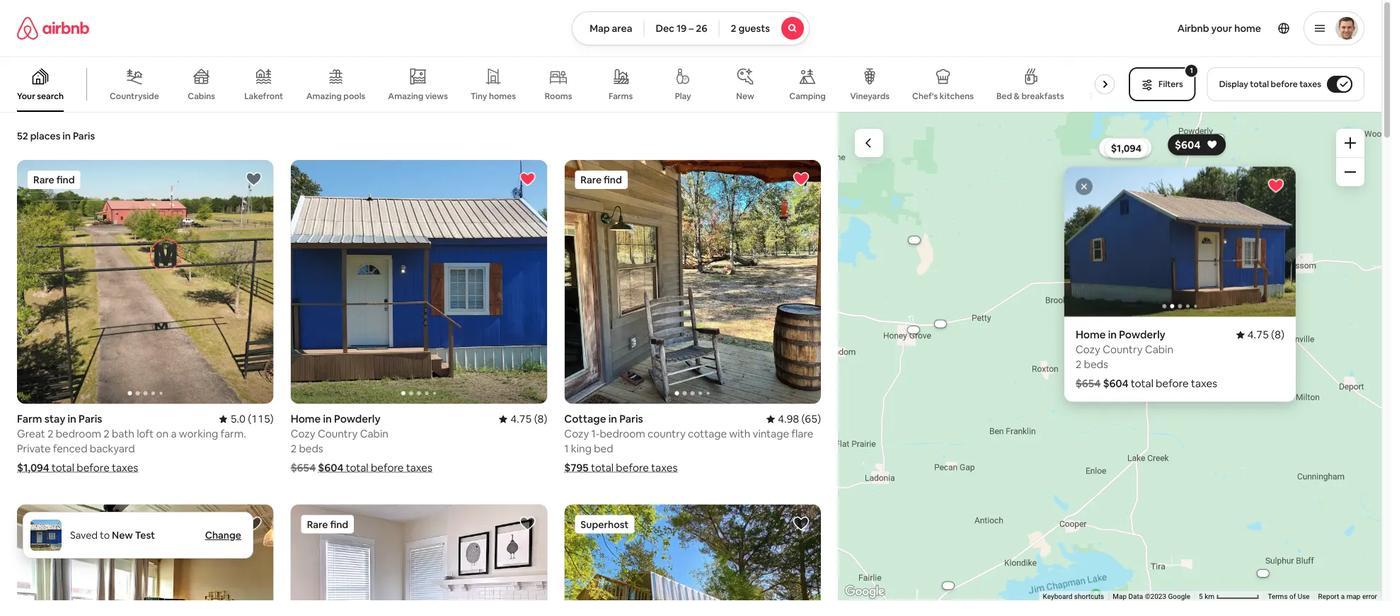 Task type: describe. For each thing, give the bounding box(es) containing it.
report a map error link
[[1319, 592, 1378, 601]]

4.75 (8) inside google map
showing 24 stays. including 2 saved stays. region
[[1248, 328, 1285, 342]]

©2023
[[1145, 592, 1167, 601]]

bed
[[594, 442, 614, 456]]

$604 inside button
[[1175, 138, 1201, 152]]

km
[[1205, 592, 1215, 601]]

before inside cottage in paris cozy 1-bedroom country cottage with vintage flare 1 king bed $795 total before taxes
[[616, 461, 649, 475]]

cottage
[[565, 412, 606, 426]]

$822
[[1188, 190, 1211, 203]]

map data ©2023 google
[[1113, 592, 1191, 601]]

saved
[[70, 529, 98, 542]]

1 horizontal spatial new
[[737, 91, 755, 102]]

$1,094 inside farm stay in paris great 2 bedroom 2 bath loft on a working farm. private fenced backyard $1,094 total before taxes
[[17, 461, 49, 475]]

your
[[17, 91, 35, 102]]

private
[[17, 442, 51, 456]]

add to wishlist: farm stay in paris image
[[245, 171, 262, 188]]

display
[[1220, 79, 1249, 90]]

display total before taxes
[[1220, 79, 1322, 90]]

26
[[696, 22, 708, 35]]

0 horizontal spatial cabin
[[360, 427, 389, 441]]

1-
[[592, 427, 600, 441]]

views
[[425, 90, 448, 101]]

country inside google map
showing 24 stays. including 2 saved stays. region
[[1103, 343, 1143, 356]]

total inside cottage in paris cozy 1-bedroom country cottage with vintage flare 1 king bed $795 total before taxes
[[591, 461, 614, 475]]

powderly inside google map
showing 24 stays. including 2 saved stays. region
[[1120, 328, 1166, 342]]

bed & breakfasts
[[997, 91, 1065, 102]]

paris inside cottage in paris cozy 1-bedroom country cottage with vintage flare 1 king bed $795 total before taxes
[[620, 412, 643, 426]]

with
[[729, 427, 751, 441]]

area
[[612, 22, 633, 35]]

map
[[1347, 592, 1361, 601]]

0 horizontal spatial country
[[318, 427, 358, 441]]

0 horizontal spatial new
[[112, 529, 133, 542]]

$795 button
[[1099, 138, 1152, 157]]

search
[[37, 91, 64, 102]]

breakfasts
[[1022, 91, 1065, 102]]

5 km button
[[1195, 591, 1264, 601]]

airbnb
[[1178, 22, 1210, 35]]

error
[[1363, 592, 1378, 601]]

$873 button
[[1155, 256, 1190, 275]]

google image
[[842, 583, 889, 601]]

beds inside google map
showing 24 stays. including 2 saved stays. region
[[1084, 358, 1109, 371]]

cozy for remove from wishlist: home in powderly icon
[[291, 427, 316, 441]]

remove from wishlist: cottage in paris image
[[793, 171, 810, 188]]

camping
[[790, 91, 826, 102]]

homes
[[489, 91, 516, 102]]

close image
[[1080, 182, 1089, 191]]

filters button
[[1129, 67, 1196, 101]]

bedroom inside farm stay in paris great 2 bedroom 2 bath loft on a working farm. private fenced backyard $1,094 total before taxes
[[56, 427, 101, 441]]

country
[[648, 427, 686, 441]]

1 vertical spatial 4.75 out of 5 average rating,  8 reviews image
[[499, 412, 548, 426]]

farms
[[609, 91, 633, 102]]

in inside region
[[1108, 328, 1117, 342]]

lakefront
[[244, 91, 283, 102]]

0 vertical spatial 1
[[1190, 66, 1194, 75]]

before inside display total before taxes button
[[1271, 79, 1298, 90]]

0 horizontal spatial (8)
[[534, 412, 548, 426]]

cottage in paris cozy 1-bedroom country cottage with vintage flare 1 king bed $795 total before taxes
[[565, 412, 814, 475]]

map area
[[590, 22, 633, 35]]

1 inside cottage in paris cozy 1-bedroom country cottage with vintage flare 1 king bed $795 total before taxes
[[565, 442, 569, 456]]

trending
[[1089, 91, 1125, 102]]

bedroom inside cottage in paris cozy 1-bedroom country cottage with vintage flare 1 king bed $795 total before taxes
[[600, 427, 646, 441]]

4.98 (65)
[[778, 412, 821, 426]]

google
[[1169, 592, 1191, 601]]

5
[[1199, 592, 1203, 601]]

cozy inside google map
showing 24 stays. including 2 saved stays. region
[[1076, 343, 1101, 356]]

$654 inside google map
showing 24 stays. including 2 saved stays. region
[[1076, 377, 1101, 390]]

remove from wishlist image
[[1268, 177, 1285, 194]]

terms of use
[[1268, 592, 1310, 601]]

farm.
[[221, 427, 246, 441]]

pools
[[344, 91, 366, 102]]

$795 inside cottage in paris cozy 1-bedroom country cottage with vintage flare 1 king bed $795 total before taxes
[[565, 461, 589, 475]]

working
[[179, 427, 218, 441]]

2 inside button
[[731, 22, 737, 35]]

5.0 out of 5 average rating,  115 reviews image
[[219, 412, 274, 426]]

airbnb your home
[[1178, 22, 1262, 35]]

backyard
[[90, 442, 135, 456]]

profile element
[[827, 0, 1365, 57]]

zoom in image
[[1345, 137, 1357, 149]]

taxes inside farm stay in paris great 2 bedroom 2 bath loft on a working farm. private fenced backyard $1,094 total before taxes
[[112, 461, 138, 475]]

remove from wishlist: home in powderly image
[[519, 171, 536, 188]]

$873
[[1161, 259, 1184, 272]]

1 vertical spatial 4.75
[[511, 412, 532, 426]]

1 vertical spatial $604
[[1103, 377, 1129, 390]]

farm
[[17, 412, 42, 426]]

change button
[[205, 529, 241, 542]]

dec
[[656, 22, 675, 35]]

(8) inside google map
showing 24 stays. including 2 saved stays. region
[[1272, 328, 1285, 342]]

keyboard shortcuts
[[1043, 592, 1105, 601]]

(115)
[[248, 412, 274, 426]]

amazing views
[[388, 90, 448, 101]]

on
[[156, 427, 169, 441]]

google map
showing 24 stays. including 2 saved stays. region
[[833, 112, 1393, 601]]

$1,111
[[1161, 260, 1186, 273]]

rooms
[[545, 91, 572, 102]]

keyboard
[[1043, 592, 1073, 601]]

1 vertical spatial powderly
[[334, 412, 381, 426]]

saved to new test
[[70, 529, 155, 542]]

your search
[[17, 91, 64, 102]]

2 inside region
[[1076, 358, 1082, 371]]

bed
[[997, 91, 1012, 102]]

guests
[[739, 22, 770, 35]]

map area button
[[572, 11, 645, 45]]

test
[[135, 529, 155, 542]]

terms
[[1268, 592, 1288, 601]]

play
[[675, 91, 691, 102]]

bath
[[112, 427, 134, 441]]



Task type: locate. For each thing, give the bounding box(es) containing it.
$604 button
[[1168, 134, 1226, 155]]

add to wishlist: cabin in paris image
[[793, 515, 810, 532]]

map for map data ©2023 google
[[1113, 592, 1127, 601]]

map left data
[[1113, 592, 1127, 601]]

$1,094 down private
[[17, 461, 49, 475]]

beds
[[1084, 358, 1109, 371], [299, 442, 323, 456]]

2 guests
[[731, 22, 770, 35]]

flare
[[792, 427, 814, 441]]

$878 button
[[1154, 259, 1189, 279]]

keyboard shortcuts button
[[1043, 592, 1105, 601]]

4.75 out of 5 average rating,  8 reviews image
[[1237, 328, 1285, 342], [499, 412, 548, 426]]

1 horizontal spatial 4.75
[[1248, 328, 1269, 342]]

1 left "king"
[[565, 442, 569, 456]]

0 vertical spatial 4.75
[[1248, 328, 1269, 342]]

paris inside farm stay in paris great 2 bedroom 2 bath loft on a working farm. private fenced backyard $1,094 total before taxes
[[79, 412, 102, 426]]

1 horizontal spatial amazing
[[388, 90, 424, 101]]

0 vertical spatial new
[[737, 91, 755, 102]]

1 horizontal spatial powderly
[[1120, 328, 1166, 342]]

home
[[1235, 22, 1262, 35]]

1 vertical spatial new
[[112, 529, 133, 542]]

1 horizontal spatial $604
[[1103, 377, 1129, 390]]

0 horizontal spatial a
[[171, 427, 177, 441]]

0 horizontal spatial 4.75
[[511, 412, 532, 426]]

a
[[171, 427, 177, 441], [1341, 592, 1345, 601]]

0 vertical spatial cabin
[[1145, 343, 1174, 356]]

2
[[731, 22, 737, 35], [1076, 358, 1082, 371], [47, 427, 53, 441], [104, 427, 110, 441], [291, 442, 297, 456]]

before inside google map
showing 24 stays. including 2 saved stays. region
[[1156, 377, 1189, 390]]

paris right places
[[73, 130, 95, 142]]

1 horizontal spatial country
[[1103, 343, 1143, 356]]

bedroom up fenced
[[56, 427, 101, 441]]

in inside farm stay in paris great 2 bedroom 2 bath loft on a working farm. private fenced backyard $1,094 total before taxes
[[68, 412, 76, 426]]

amazing pools
[[306, 91, 366, 102]]

add to wishlist: apartment in paris image
[[519, 515, 536, 532]]

amazing left views
[[388, 90, 424, 101]]

before inside farm stay in paris great 2 bedroom 2 bath loft on a working farm. private fenced backyard $1,094 total before taxes
[[77, 461, 110, 475]]

0 horizontal spatial $654
[[291, 461, 316, 475]]

fenced
[[53, 442, 87, 456]]

1 horizontal spatial bedroom
[[600, 427, 646, 441]]

2 guests button
[[719, 11, 810, 45]]

0 vertical spatial $1,094
[[1111, 142, 1142, 155]]

map inside button
[[590, 22, 610, 35]]

0 vertical spatial $795
[[1106, 141, 1129, 154]]

0 vertical spatial map
[[590, 22, 610, 35]]

1 vertical spatial $654
[[291, 461, 316, 475]]

0 horizontal spatial cozy
[[291, 427, 316, 441]]

your
[[1212, 22, 1233, 35]]

1 vertical spatial home
[[291, 412, 321, 426]]

new right to
[[112, 529, 133, 542]]

1 horizontal spatial $654
[[1076, 377, 1101, 390]]

data
[[1129, 592, 1144, 601]]

amazing for amazing views
[[388, 90, 424, 101]]

total inside google map
showing 24 stays. including 2 saved stays. region
[[1131, 377, 1154, 390]]

1 horizontal spatial cozy
[[565, 427, 589, 441]]

1 horizontal spatial 4.75 out of 5 average rating,  8 reviews image
[[1237, 328, 1285, 342]]

amazing left pools
[[306, 91, 342, 102]]

2 vertical spatial $604
[[318, 461, 344, 475]]

taxes inside google map
showing 24 stays. including 2 saved stays. region
[[1191, 377, 1218, 390]]

2 horizontal spatial cozy
[[1076, 343, 1101, 356]]

map
[[590, 22, 610, 35], [1113, 592, 1127, 601]]

1 horizontal spatial home
[[1076, 328, 1106, 342]]

–
[[689, 22, 694, 35]]

0 horizontal spatial home in powderly cozy country cabin 2 beds $654 $604 total before taxes
[[291, 412, 433, 475]]

1 horizontal spatial home in powderly cozy country cabin 2 beds $654 $604 total before taxes
[[1076, 328, 1218, 390]]

tiny homes
[[471, 91, 516, 102]]

cabin
[[1145, 343, 1174, 356], [360, 427, 389, 441]]

0 vertical spatial country
[[1103, 343, 1143, 356]]

add to wishlist: loft in paris image
[[245, 515, 262, 532]]

bedroom up bed
[[600, 427, 646, 441]]

1 vertical spatial a
[[1341, 592, 1345, 601]]

paris
[[73, 130, 95, 142], [79, 412, 102, 426], [620, 412, 643, 426]]

change
[[205, 529, 241, 542]]

vintage
[[753, 427, 789, 441]]

map for map area
[[590, 22, 610, 35]]

1 vertical spatial $795
[[565, 461, 589, 475]]

0 horizontal spatial $795
[[565, 461, 589, 475]]

farm stay in paris great 2 bedroom 2 bath loft on a working farm. private fenced backyard $1,094 total before taxes
[[17, 412, 246, 475]]

19
[[677, 22, 687, 35]]

0 horizontal spatial powderly
[[334, 412, 381, 426]]

52 places in paris
[[17, 130, 95, 142]]

0 horizontal spatial amazing
[[306, 91, 342, 102]]

0 horizontal spatial bedroom
[[56, 427, 101, 441]]

2 horizontal spatial $604
[[1175, 138, 1201, 152]]

1 down airbnb
[[1190, 66, 1194, 75]]

total inside farm stay in paris great 2 bedroom 2 bath loft on a working farm. private fenced backyard $1,094 total before taxes
[[52, 461, 74, 475]]

use
[[1298, 592, 1310, 601]]

0 horizontal spatial map
[[590, 22, 610, 35]]

2 bedroom from the left
[[600, 427, 646, 441]]

1 vertical spatial country
[[318, 427, 358, 441]]

country
[[1103, 343, 1143, 356], [318, 427, 358, 441]]

bedroom
[[56, 427, 101, 441], [600, 427, 646, 441]]

dec 19 – 26
[[656, 22, 708, 35]]

in inside cottage in paris cozy 1-bedroom country cottage with vintage flare 1 king bed $795 total before taxes
[[609, 412, 617, 426]]

0 vertical spatial home in powderly cozy country cabin 2 beds $654 $604 total before taxes
[[1076, 328, 1218, 390]]

home in powderly cozy country cabin 2 beds $654 $604 total before taxes
[[1076, 328, 1218, 390], [291, 412, 433, 475]]

$795 down trending
[[1106, 141, 1129, 154]]

in
[[63, 130, 71, 142], [1108, 328, 1117, 342], [68, 412, 76, 426], [323, 412, 332, 426], [609, 412, 617, 426]]

0 horizontal spatial 4.75 out of 5 average rating,  8 reviews image
[[499, 412, 548, 426]]

0 horizontal spatial 1
[[565, 442, 569, 456]]

stay
[[44, 412, 65, 426]]

cottage
[[688, 427, 727, 441]]

map left area
[[590, 22, 610, 35]]

0 horizontal spatial $604
[[318, 461, 344, 475]]

chef's
[[913, 91, 938, 102]]

4.98 out of 5 average rating,  65 reviews image
[[767, 412, 821, 426]]

filters
[[1159, 79, 1184, 90]]

1 horizontal spatial cabin
[[1145, 343, 1174, 356]]

0 vertical spatial home
[[1076, 328, 1106, 342]]

1 vertical spatial 1
[[565, 442, 569, 456]]

1 horizontal spatial map
[[1113, 592, 1127, 601]]

paris right cottage
[[620, 412, 643, 426]]

0 vertical spatial powderly
[[1120, 328, 1166, 342]]

0 horizontal spatial $1,094
[[17, 461, 49, 475]]

0 vertical spatial 4.75 (8)
[[1248, 328, 1285, 342]]

1 vertical spatial map
[[1113, 592, 1127, 601]]

none search field containing map area
[[572, 11, 810, 45]]

0 horizontal spatial 4.75 (8)
[[511, 412, 548, 426]]

home in powderly cozy country cabin 2 beds $654 $604 total before taxes inside google map
showing 24 stays. including 2 saved stays. region
[[1076, 328, 1218, 390]]

1 vertical spatial 4.75 (8)
[[511, 412, 548, 426]]

taxes
[[1300, 79, 1322, 90], [1191, 377, 1218, 390], [112, 461, 138, 475], [406, 461, 433, 475], [651, 461, 678, 475]]

1 vertical spatial $1,094
[[17, 461, 49, 475]]

4.98
[[778, 412, 799, 426]]

1 horizontal spatial $795
[[1106, 141, 1129, 154]]

$822 button
[[1181, 187, 1217, 207]]

group
[[0, 57, 1127, 112], [17, 160, 274, 404], [291, 160, 548, 404], [565, 160, 821, 404], [833, 167, 1393, 317], [17, 504, 274, 601], [291, 504, 548, 601], [565, 504, 821, 601]]

tiny
[[471, 91, 487, 102]]

0 vertical spatial a
[[171, 427, 177, 441]]

loft
[[137, 427, 154, 441]]

$1,094 down trending
[[1111, 142, 1142, 155]]

paris right stay at the left of page
[[79, 412, 102, 426]]

$1,094 inside button
[[1111, 142, 1142, 155]]

cabin inside google map
showing 24 stays. including 2 saved stays. region
[[1145, 343, 1174, 356]]

1 horizontal spatial beds
[[1084, 358, 1109, 371]]

cozy for remove from wishlist: cottage in paris image
[[565, 427, 589, 441]]

$1,094 button
[[1105, 138, 1148, 158]]

group containing amazing views
[[0, 57, 1127, 112]]

1 horizontal spatial a
[[1341, 592, 1345, 601]]

0 horizontal spatial home
[[291, 412, 321, 426]]

1 horizontal spatial (8)
[[1272, 328, 1285, 342]]

$795 inside $795 button
[[1106, 141, 1129, 154]]

zoom out image
[[1345, 166, 1357, 178]]

powderly
[[1120, 328, 1166, 342], [334, 412, 381, 426]]

$1,094
[[1111, 142, 1142, 155], [17, 461, 49, 475]]

dec 19 – 26 button
[[644, 11, 720, 45]]

paris for places
[[73, 130, 95, 142]]

amazing
[[388, 90, 424, 101], [306, 91, 342, 102]]

cozy inside cottage in paris cozy 1-bedroom country cottage with vintage flare 1 king bed $795 total before taxes
[[565, 427, 589, 441]]

1 horizontal spatial $1,094
[[1111, 142, 1142, 155]]

a right on
[[171, 427, 177, 441]]

taxes inside cottage in paris cozy 1-bedroom country cottage with vintage flare 1 king bed $795 total before taxes
[[651, 461, 678, 475]]

$795 down "king"
[[565, 461, 589, 475]]

1 bedroom from the left
[[56, 427, 101, 441]]

1 vertical spatial home in powderly cozy country cabin 2 beds $654 $604 total before taxes
[[291, 412, 433, 475]]

a inside farm stay in paris great 2 bedroom 2 bath loft on a working farm. private fenced backyard $1,094 total before taxes
[[171, 427, 177, 441]]

new left camping
[[737, 91, 755, 102]]

None search field
[[572, 11, 810, 45]]

total inside button
[[1251, 79, 1269, 90]]

display total before taxes button
[[1208, 67, 1365, 101]]

amazing for amazing pools
[[306, 91, 342, 102]]

0 vertical spatial $654
[[1076, 377, 1101, 390]]

cozy
[[1076, 343, 1101, 356], [291, 427, 316, 441], [565, 427, 589, 441]]

1 horizontal spatial 4.75 (8)
[[1248, 328, 1285, 342]]

king
[[571, 442, 592, 456]]

$604
[[1175, 138, 1201, 152], [1103, 377, 1129, 390], [318, 461, 344, 475]]

shortcuts
[[1075, 592, 1105, 601]]

4.75 inside google map
showing 24 stays. including 2 saved stays. region
[[1248, 328, 1269, 342]]

0 vertical spatial $604
[[1175, 138, 1201, 152]]

0 horizontal spatial beds
[[299, 442, 323, 456]]

52
[[17, 130, 28, 142]]

vineyards
[[850, 91, 890, 102]]

home inside google map
showing 24 stays. including 2 saved stays. region
[[1076, 328, 1106, 342]]

to
[[100, 529, 110, 542]]

(8)
[[1272, 328, 1285, 342], [534, 412, 548, 426]]

a left the map
[[1341, 592, 1345, 601]]

countryside
[[110, 91, 159, 102]]

0 vertical spatial beds
[[1084, 358, 1109, 371]]

taxes inside button
[[1300, 79, 1322, 90]]

chef's kitchens
[[913, 91, 974, 102]]

5 km
[[1199, 592, 1217, 601]]

1 vertical spatial cabin
[[360, 427, 389, 441]]

5.0 (115)
[[231, 412, 274, 426]]

$878
[[1160, 263, 1183, 275]]

report a map error
[[1319, 592, 1378, 601]]

0 vertical spatial (8)
[[1272, 328, 1285, 342]]

1 horizontal spatial 1
[[1190, 66, 1194, 75]]

1 vertical spatial (8)
[[534, 412, 548, 426]]

4.75
[[1248, 328, 1269, 342], [511, 412, 532, 426]]

0 vertical spatial 4.75 out of 5 average rating,  8 reviews image
[[1237, 328, 1285, 342]]

kitchens
[[940, 91, 974, 102]]

paris for stay
[[79, 412, 102, 426]]

cabins
[[188, 91, 215, 102]]

before
[[1271, 79, 1298, 90], [1156, 377, 1189, 390], [77, 461, 110, 475], [371, 461, 404, 475], [616, 461, 649, 475]]

1 vertical spatial beds
[[299, 442, 323, 456]]

(65)
[[802, 412, 821, 426]]



Task type: vqa. For each thing, say whether or not it's contained in the screenshot.
Add to wishlist: Apartment in Paris image
yes



